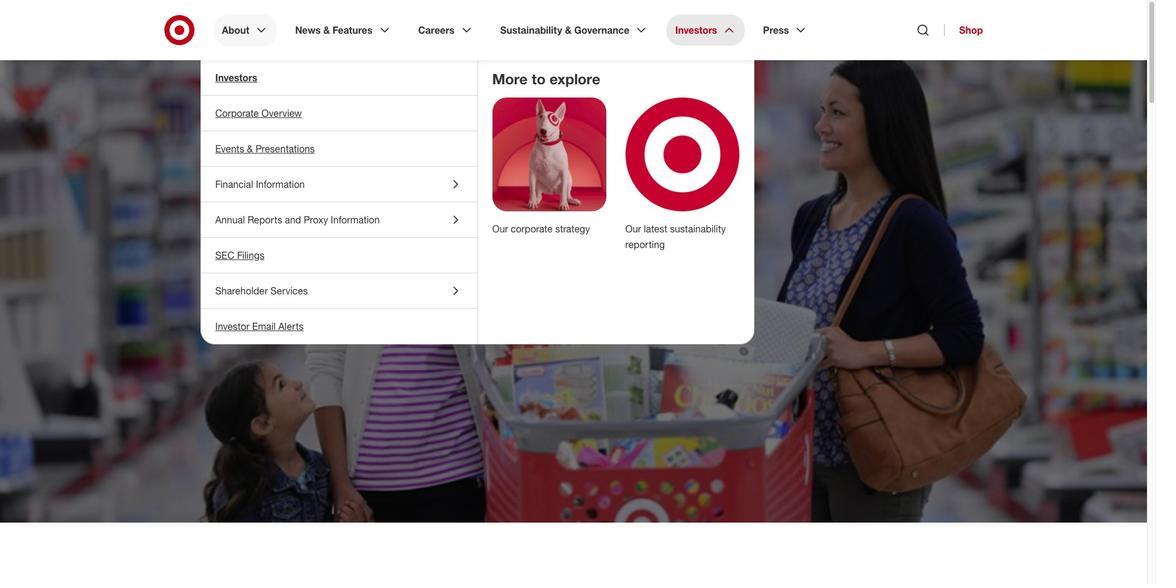 Task type: describe. For each thing, give the bounding box(es) containing it.
overview
[[262, 107, 302, 119]]

annual
[[215, 214, 245, 226]]

investor email alerts
[[215, 321, 304, 333]]

to inside about we're here to help all families discover the joy of everyday life.
[[487, 119, 533, 178]]

features
[[333, 24, 373, 36]]

events
[[215, 143, 244, 155]]

email
[[252, 321, 276, 333]]

help
[[229, 172, 327, 231]]

sustainability & governance
[[501, 24, 630, 36]]

families
[[407, 172, 585, 231]]

discover
[[229, 225, 424, 284]]

and
[[285, 214, 301, 226]]

corporate
[[511, 223, 553, 235]]

annual reports and proxy information link
[[201, 202, 478, 237]]

of
[[229, 278, 275, 337]]

careers link
[[410, 14, 483, 46]]

about link
[[214, 14, 277, 46]]

careers
[[419, 24, 455, 36]]

sec
[[215, 249, 235, 262]]

our corporate strategy link
[[493, 223, 591, 235]]

corporate overview
[[215, 107, 302, 119]]

0 vertical spatial information
[[256, 178, 305, 190]]

latest
[[644, 223, 668, 235]]

life.
[[508, 278, 587, 337]]

sustainability
[[501, 24, 563, 36]]

events & presentations link
[[201, 131, 478, 166]]

investor
[[215, 321, 250, 333]]

0 vertical spatial investors
[[676, 24, 718, 36]]

shareholder services
[[215, 285, 308, 297]]

proxy
[[304, 214, 328, 226]]

& for news
[[324, 24, 330, 36]]

here
[[371, 119, 473, 178]]

0 horizontal spatial investors
[[215, 72, 257, 84]]

presentations
[[256, 143, 315, 155]]

news
[[295, 24, 321, 36]]

we're
[[229, 119, 358, 178]]

reports
[[248, 214, 282, 226]]

our corporate strategy
[[493, 223, 591, 235]]

services
[[271, 285, 308, 297]]

financial
[[215, 178, 253, 190]]

1 horizontal spatial investors link
[[667, 14, 746, 46]]

our for our corporate strategy
[[493, 223, 509, 235]]

press link
[[755, 14, 817, 46]]

news & features
[[295, 24, 373, 36]]

shareholder
[[215, 285, 268, 297]]



Task type: locate. For each thing, give the bounding box(es) containing it.
more to explore
[[493, 70, 601, 88]]

news & features link
[[287, 14, 400, 46]]

1 horizontal spatial information
[[331, 214, 380, 226]]

&
[[324, 24, 330, 36], [565, 24, 572, 36], [247, 143, 253, 155]]

1 horizontal spatial investors
[[676, 24, 718, 36]]

about inside about we're here to help all families discover the joy of everyday life.
[[229, 99, 271, 117]]

strategy
[[556, 223, 591, 235]]

investor email alerts link
[[201, 309, 478, 344]]

annual reports and proxy information
[[215, 214, 380, 226]]

sec filings
[[215, 249, 265, 262]]

shareholder services link
[[201, 274, 478, 309]]

0 vertical spatial to
[[532, 70, 546, 88]]

more
[[493, 70, 528, 88]]

& right the news
[[324, 24, 330, 36]]

information down presentations
[[256, 178, 305, 190]]

shop link
[[945, 24, 984, 36]]

joy
[[524, 225, 591, 284]]

shop
[[960, 24, 984, 36]]

information
[[256, 178, 305, 190], [331, 214, 380, 226]]

financial information
[[215, 178, 305, 190]]

& for events
[[247, 143, 253, 155]]

0 vertical spatial about
[[222, 24, 250, 36]]

to
[[532, 70, 546, 88], [487, 119, 533, 178]]

corporate
[[215, 107, 259, 119]]

information up sec filings link
[[331, 214, 380, 226]]

the
[[437, 225, 510, 284]]

1 horizontal spatial &
[[324, 24, 330, 36]]

everyday
[[288, 278, 494, 337]]

governance
[[575, 24, 630, 36]]

site navigation element
[[0, 0, 1157, 585]]

about for about
[[222, 24, 250, 36]]

our latest sustainability reporting link
[[626, 223, 726, 251]]

to inside site navigation element
[[532, 70, 546, 88]]

target's mascot bullseye in front of red background image
[[493, 98, 607, 212]]

0 horizontal spatial investors link
[[201, 60, 478, 95]]

our for our latest sustainability reporting
[[626, 223, 642, 235]]

our up reporting
[[626, 223, 642, 235]]

1 vertical spatial about
[[229, 99, 271, 117]]

our
[[493, 223, 509, 235], [626, 223, 642, 235]]

filings
[[237, 249, 265, 262]]

& for sustainability
[[565, 24, 572, 36]]

0 horizontal spatial &
[[247, 143, 253, 155]]

& left governance
[[565, 24, 572, 36]]

our inside our latest sustainability reporting
[[626, 223, 642, 235]]

sustainability
[[670, 223, 726, 235]]

alerts
[[279, 321, 304, 333]]

about
[[222, 24, 250, 36], [229, 99, 271, 117]]

2 our from the left
[[626, 223, 642, 235]]

our latest sustainability reporting
[[626, 223, 726, 251]]

investors
[[676, 24, 718, 36], [215, 72, 257, 84]]

1 horizontal spatial our
[[626, 223, 642, 235]]

all
[[341, 172, 394, 231]]

reporting
[[626, 239, 665, 251]]

2 horizontal spatial &
[[565, 24, 572, 36]]

about we're here to help all families discover the joy of everyday life.
[[229, 99, 591, 337]]

our left corporate
[[493, 223, 509, 235]]

1 vertical spatial investors link
[[201, 60, 478, 95]]

1 vertical spatial to
[[487, 119, 533, 178]]

0 horizontal spatial information
[[256, 178, 305, 190]]

about inside site navigation element
[[222, 24, 250, 36]]

sec filings link
[[201, 238, 478, 273]]

corporate overview link
[[201, 96, 478, 131]]

1 vertical spatial information
[[331, 214, 380, 226]]

investors link
[[667, 14, 746, 46], [201, 60, 478, 95]]

sustainability & governance link
[[492, 14, 658, 46]]

events & presentations
[[215, 143, 315, 155]]

press
[[764, 24, 790, 36]]

about for about we're here to help all families discover the joy of everyday life.
[[229, 99, 271, 117]]

& right events
[[247, 143, 253, 155]]

1 our from the left
[[493, 223, 509, 235]]

1 vertical spatial investors
[[215, 72, 257, 84]]

0 horizontal spatial our
[[493, 223, 509, 235]]

0 vertical spatial investors link
[[667, 14, 746, 46]]

explore
[[550, 70, 601, 88]]

financial information link
[[201, 167, 478, 202]]

target bullseye logo image
[[626, 98, 740, 212]]



Task type: vqa. For each thing, say whether or not it's contained in the screenshot.
"a woman and a man in a store" image
no



